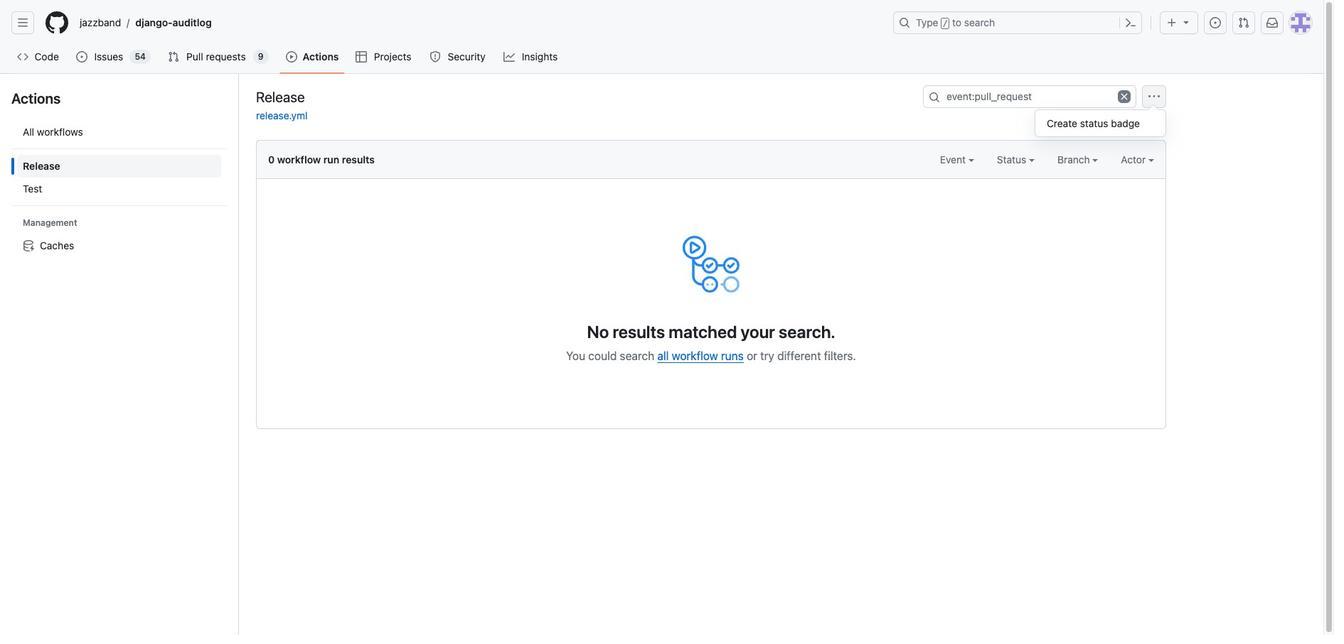 Task type: locate. For each thing, give the bounding box(es) containing it.
issue opened image right "triangle down" icon
[[1210, 17, 1221, 28]]

search right to
[[964, 16, 995, 28]]

workflow down matched
[[672, 350, 718, 363]]

0 vertical spatial list
[[74, 11, 885, 34]]

0 vertical spatial actions
[[303, 50, 339, 63]]

1 vertical spatial results
[[613, 322, 665, 342]]

search left all at the bottom
[[620, 350, 654, 363]]

/ inside jazzband / django-auditlog
[[127, 17, 130, 29]]

results up all at the bottom
[[613, 322, 665, 342]]

play image
[[286, 51, 297, 63]]

1 horizontal spatial search
[[964, 16, 995, 28]]

you
[[566, 350, 585, 363]]

git pull request image for the leftmost issue opened image
[[168, 51, 179, 63]]

event
[[940, 154, 969, 166]]

git pull request image left notifications image
[[1238, 17, 1250, 28]]

test link
[[17, 178, 221, 201]]

code image
[[17, 51, 28, 63]]

create
[[1047, 117, 1077, 129]]

release up release.yml link
[[256, 89, 305, 105]]

release link
[[17, 155, 221, 178]]

insights link
[[498, 46, 565, 68]]

filters.
[[824, 350, 856, 363]]

0 vertical spatial git pull request image
[[1238, 17, 1250, 28]]

54
[[135, 51, 146, 62]]

1 vertical spatial issue opened image
[[76, 51, 88, 63]]

1 horizontal spatial issue opened image
[[1210, 17, 1221, 28]]

create status badge button
[[1036, 113, 1166, 134]]

git pull request image left pull
[[168, 51, 179, 63]]

1 horizontal spatial actions
[[303, 50, 339, 63]]

0 horizontal spatial search
[[620, 350, 654, 363]]

0 horizontal spatial workflow
[[277, 154, 321, 166]]

release up test
[[23, 160, 60, 172]]

homepage image
[[46, 11, 68, 34]]

django-
[[135, 16, 173, 28]]

1 vertical spatial list
[[11, 115, 227, 263]]

/ left django-
[[127, 17, 130, 29]]

0 vertical spatial issue opened image
[[1210, 17, 1221, 28]]

0 horizontal spatial /
[[127, 17, 130, 29]]

/ left to
[[943, 18, 948, 28]]

1 horizontal spatial workflow
[[672, 350, 718, 363]]

actions right the play icon
[[303, 50, 339, 63]]

pull requests
[[186, 50, 246, 63]]

1 horizontal spatial /
[[943, 18, 948, 28]]

code link
[[11, 46, 65, 68]]

1 vertical spatial search
[[620, 350, 654, 363]]

type / to search
[[916, 16, 995, 28]]

github actions image
[[683, 236, 740, 293]]

graph image
[[504, 51, 515, 63]]

actions up "all"
[[11, 90, 61, 107]]

1 vertical spatial workflow
[[672, 350, 718, 363]]

list
[[74, 11, 885, 34], [11, 115, 227, 263]]

jazzband / django-auditlog
[[80, 16, 212, 29]]

git pull request image
[[1238, 17, 1250, 28], [168, 51, 179, 63]]

list containing all workflows
[[11, 115, 227, 263]]

1 horizontal spatial results
[[613, 322, 665, 342]]

event button
[[940, 152, 974, 167]]

table image
[[356, 51, 367, 63]]

git pull request image for the top issue opened image
[[1238, 17, 1250, 28]]

actions
[[303, 50, 339, 63], [11, 90, 61, 107]]

caches
[[40, 240, 74, 252]]

release
[[256, 89, 305, 105], [23, 160, 60, 172]]

None search field
[[923, 85, 1137, 108]]

actor button
[[1121, 152, 1154, 167]]

list containing jazzband
[[74, 11, 885, 34]]

plus image
[[1166, 17, 1178, 28]]

requests
[[206, 50, 246, 63]]

0 horizontal spatial issue opened image
[[76, 51, 88, 63]]

0 horizontal spatial release
[[23, 160, 60, 172]]

search
[[964, 16, 995, 28], [620, 350, 654, 363]]

1 vertical spatial release
[[23, 160, 60, 172]]

status
[[1080, 117, 1108, 129]]

actions link
[[280, 46, 345, 68]]

release.yml
[[256, 110, 308, 122]]

you could search all workflow runs or try different filters.
[[566, 350, 856, 363]]

workflow
[[277, 154, 321, 166], [672, 350, 718, 363]]

issue opened image left issues
[[76, 51, 88, 63]]

status
[[997, 154, 1029, 166]]

release.yml link
[[256, 110, 308, 122]]

to
[[952, 16, 962, 28]]

0 horizontal spatial actions
[[11, 90, 61, 107]]

no results matched your search.
[[587, 322, 835, 342]]

1 horizontal spatial git pull request image
[[1238, 17, 1250, 28]]

badge
[[1111, 117, 1140, 129]]

management
[[23, 218, 77, 228]]

/ inside type / to search
[[943, 18, 948, 28]]

1 vertical spatial git pull request image
[[168, 51, 179, 63]]

no
[[587, 322, 609, 342]]

workflow right 0
[[277, 154, 321, 166]]

0 vertical spatial workflow
[[277, 154, 321, 166]]

results right run
[[342, 154, 375, 166]]

0 horizontal spatial git pull request image
[[168, 51, 179, 63]]

all workflows
[[23, 126, 83, 138]]

1 horizontal spatial release
[[256, 89, 305, 105]]

show workflow options image
[[1149, 91, 1160, 102]]

/
[[127, 17, 130, 29], [943, 18, 948, 28]]

issue opened image
[[1210, 17, 1221, 28], [76, 51, 88, 63]]

or
[[747, 350, 757, 363]]

0 horizontal spatial results
[[342, 154, 375, 166]]

security
[[448, 50, 486, 63]]

pull
[[186, 50, 203, 63]]

type
[[916, 16, 938, 28]]

results
[[342, 154, 375, 166], [613, 322, 665, 342]]



Task type: vqa. For each thing, say whether or not it's contained in the screenshot.
the All workflows Link
yes



Task type: describe. For each thing, give the bounding box(es) containing it.
all workflows link
[[17, 121, 221, 144]]

your
[[741, 322, 775, 342]]

security link
[[424, 46, 492, 68]]

jazzband link
[[74, 11, 127, 34]]

all
[[23, 126, 34, 138]]

projects link
[[350, 46, 418, 68]]

test
[[23, 183, 42, 195]]

create status badge
[[1047, 117, 1140, 129]]

runs
[[721, 350, 744, 363]]

0 workflow run results
[[268, 154, 375, 166]]

auditlog
[[173, 16, 212, 28]]

/ for type
[[943, 18, 948, 28]]

triangle down image
[[1181, 16, 1192, 28]]

0 vertical spatial search
[[964, 16, 995, 28]]

all
[[657, 350, 669, 363]]

branch
[[1058, 154, 1093, 166]]

could
[[588, 350, 617, 363]]

all workflow runs link
[[657, 350, 744, 363]]

release inside 'filter workflows' 'element'
[[23, 160, 60, 172]]

actor
[[1121, 154, 1149, 166]]

caches link
[[17, 235, 221, 257]]

issues
[[94, 50, 123, 63]]

1 vertical spatial actions
[[11, 90, 61, 107]]

0 vertical spatial release
[[256, 89, 305, 105]]

run
[[323, 154, 339, 166]]

try
[[760, 350, 774, 363]]

different
[[777, 350, 821, 363]]

search image
[[929, 92, 940, 103]]

search.
[[779, 322, 835, 342]]

clear filters image
[[1118, 90, 1131, 103]]

9
[[258, 51, 264, 62]]

0
[[268, 154, 275, 166]]

shield image
[[430, 51, 441, 63]]

0 vertical spatial results
[[342, 154, 375, 166]]

django-auditlog link
[[130, 11, 217, 34]]

insights
[[522, 50, 558, 63]]

matched
[[669, 322, 737, 342]]

workflows
[[37, 126, 83, 138]]

status button
[[997, 152, 1035, 167]]

code
[[35, 50, 59, 63]]

command palette image
[[1125, 17, 1137, 28]]

filter workflows element
[[17, 155, 221, 201]]

notifications image
[[1267, 17, 1278, 28]]

/ for jazzband
[[127, 17, 130, 29]]

jazzband
[[80, 16, 121, 28]]

projects
[[374, 50, 412, 63]]



